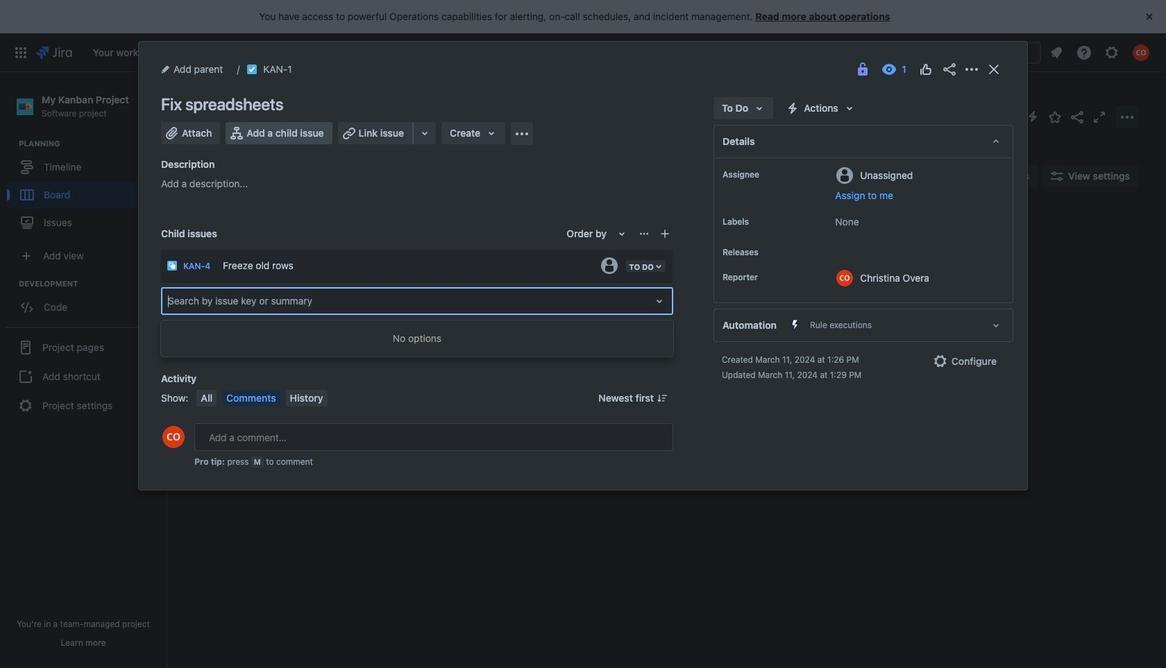 Task type: vqa. For each thing, say whether or not it's contained in the screenshot.
the create a blog 'icon'
no



Task type: describe. For each thing, give the bounding box(es) containing it.
primary element
[[8, 33, 819, 72]]

close image
[[986, 61, 1003, 78]]

issue actions image
[[639, 228, 650, 240]]

open image
[[651, 293, 668, 310]]

vote options: no one has voted for this issue yet. image
[[918, 61, 934, 78]]

Search field
[[903, 41, 1041, 64]]

dismiss image
[[1141, 8, 1158, 25]]

search image
[[908, 47, 919, 58]]

4 list item from the left
[[267, 33, 339, 72]]

labels pin to top. only you can see pinned fields. image
[[752, 217, 763, 228]]

copy link to issue image
[[289, 63, 300, 74]]

2 vertical spatial group
[[6, 327, 161, 426]]

6 list item from the left
[[396, 33, 438, 72]]

enter full screen image
[[1091, 109, 1108, 125]]

heading for topmost group
[[19, 138, 166, 149]]

link web pages and more image
[[417, 125, 433, 142]]

0 horizontal spatial list
[[86, 33, 819, 72]]

0 horizontal spatial task image
[[206, 285, 217, 296]]



Task type: locate. For each thing, give the bounding box(es) containing it.
0 vertical spatial heading
[[19, 138, 166, 149]]

details element
[[714, 125, 1014, 158]]

issue type: subtask image
[[167, 260, 178, 271]]

7 list item from the left
[[488, 33, 529, 72]]

dialog
[[139, 42, 1028, 490]]

add app image
[[514, 125, 530, 142]]

1 vertical spatial task image
[[206, 285, 217, 296]]

5 list item from the left
[[344, 33, 391, 72]]

more information about christina overa image
[[837, 270, 854, 287]]

0 vertical spatial task image
[[247, 64, 258, 75]]

1 horizontal spatial task image
[[247, 64, 258, 75]]

1 vertical spatial group
[[7, 279, 166, 326]]

1 list item from the left
[[89, 33, 151, 72]]

heading
[[19, 138, 166, 149], [19, 279, 166, 290]]

1 heading from the top
[[19, 138, 166, 149]]

reporter pin to top. only you can see pinned fields. image
[[761, 272, 772, 283]]

group
[[7, 138, 166, 241], [7, 279, 166, 326], [6, 327, 161, 426]]

list
[[86, 33, 819, 72], [1044, 40, 1158, 65]]

3 list item from the left
[[216, 33, 261, 72]]

task image
[[247, 64, 258, 75], [206, 285, 217, 296]]

banner
[[0, 33, 1166, 72]]

0 vertical spatial group
[[7, 138, 166, 241]]

menu bar
[[194, 390, 330, 407]]

create child image
[[660, 228, 671, 240]]

0 of 1 child issues complete image
[[337, 285, 348, 296], [337, 285, 348, 296]]

8 list item from the left
[[540, 33, 587, 72]]

1 vertical spatial heading
[[19, 279, 166, 290]]

assignee pin to top. only you can see pinned fields. image
[[762, 169, 773, 181]]

None search field
[[903, 41, 1041, 64]]

heading for group to the middle
[[19, 279, 166, 290]]

2 list item from the left
[[157, 33, 211, 72]]

star kan board image
[[1047, 109, 1064, 125]]

1 horizontal spatial list
[[1044, 40, 1158, 65]]

Search this board text field
[[196, 164, 260, 189]]

2 heading from the top
[[19, 279, 166, 290]]

jira image
[[36, 44, 72, 61], [36, 44, 72, 61]]

list item
[[89, 33, 151, 72], [157, 33, 211, 72], [216, 33, 261, 72], [267, 33, 339, 72], [344, 33, 391, 72], [396, 33, 438, 72], [488, 33, 529, 72], [540, 33, 587, 72]]

sidebar element
[[0, 72, 167, 669]]

actions image
[[964, 61, 980, 78]]

None text field
[[168, 294, 171, 308]]

automation element
[[714, 309, 1014, 342]]

Add a comment… field
[[194, 424, 673, 451]]



